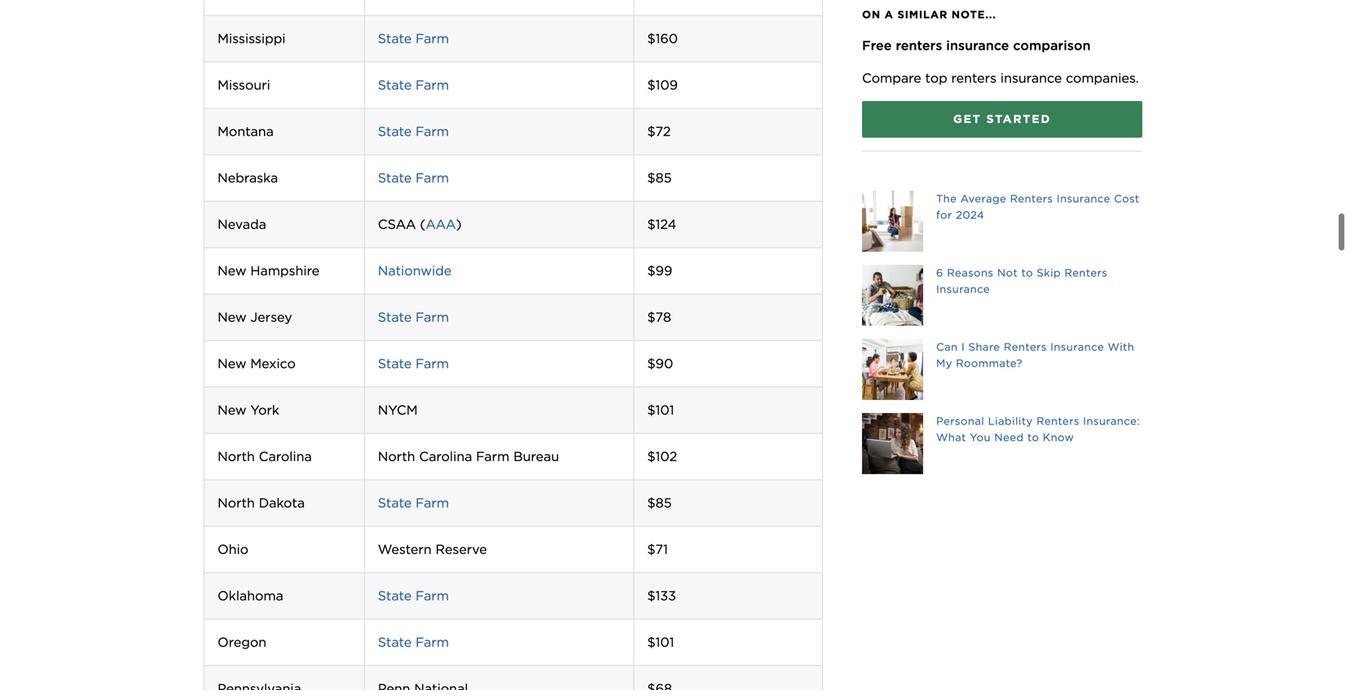 Task type: locate. For each thing, give the bounding box(es) containing it.
0 vertical spatial to
[[1021, 266, 1033, 279]]

1 $85 from the top
[[647, 170, 672, 186]]

$101 down $90
[[647, 402, 674, 418]]

2 new from the top
[[218, 309, 246, 325]]

3 state farm link from the top
[[378, 123, 449, 139]]

2 carolina from the left
[[419, 448, 472, 464]]

$85 for nebraska
[[647, 170, 672, 186]]

1 horizontal spatial carolina
[[419, 448, 472, 464]]

renters down similar
[[896, 37, 942, 53]]

$78
[[647, 309, 671, 325]]

insurance inside 6 reasons not to skip renters insurance
[[936, 283, 990, 295]]

0 vertical spatial $101
[[647, 402, 674, 418]]

oregon
[[218, 634, 266, 650]]

north dakota
[[218, 495, 305, 511]]

1 state farm from the top
[[378, 30, 449, 46]]

1 vertical spatial $101
[[647, 634, 674, 650]]

new hampshire
[[218, 263, 320, 279]]

comparison
[[1013, 37, 1091, 53]]

dakota
[[259, 495, 305, 511]]

5 state from the top
[[378, 309, 412, 325]]

2 vertical spatial insurance
[[1050, 341, 1104, 353]]

insurance
[[946, 37, 1009, 53], [1000, 70, 1062, 86]]

$124
[[647, 216, 676, 232]]

need
[[994, 431, 1024, 444]]

oklahoma
[[218, 588, 283, 604]]

1 state farm link from the top
[[378, 30, 449, 46]]

farm for montana
[[416, 123, 449, 139]]

can i share renters insurance with my roommate?
[[936, 341, 1134, 370]]

2 $85 from the top
[[647, 495, 672, 511]]

renters down the free renters insurance comparison
[[951, 70, 997, 86]]

0 vertical spatial $85
[[647, 170, 672, 186]]

farm for north dakota
[[416, 495, 449, 511]]

9 state from the top
[[378, 634, 412, 650]]

2 state farm from the top
[[378, 77, 449, 93]]

7 state farm from the top
[[378, 495, 449, 511]]

7 state farm link from the top
[[378, 495, 449, 511]]

insurance down comparison
[[1000, 70, 1062, 86]]

farm for new mexico
[[416, 356, 449, 371]]

renters inside 6 reasons not to skip renters insurance
[[1064, 266, 1108, 279]]

5 state farm link from the top
[[378, 309, 449, 325]]

liability
[[988, 415, 1033, 427]]

a
[[885, 8, 894, 21]]

1 vertical spatial insurance
[[936, 283, 990, 295]]

the
[[936, 192, 957, 205]]

farm
[[416, 30, 449, 46], [416, 77, 449, 93], [416, 123, 449, 139], [416, 170, 449, 186], [416, 309, 449, 325], [416, 356, 449, 371], [476, 448, 509, 464], [416, 495, 449, 511], [416, 588, 449, 604], [416, 634, 449, 650]]

6 state farm link from the top
[[378, 356, 449, 371]]

top
[[925, 70, 947, 86]]

$85
[[647, 170, 672, 186], [647, 495, 672, 511]]

new down nevada
[[218, 263, 246, 279]]

7 state from the top
[[378, 495, 412, 511]]

new for new mexico
[[218, 356, 246, 371]]

renters up roommate?
[[1004, 341, 1047, 353]]

$85 for north dakota
[[647, 495, 672, 511]]

)
[[456, 216, 462, 232]]

insurance inside the average renters insurance cost for 2024
[[1057, 192, 1110, 205]]

average
[[960, 192, 1006, 205]]

$72
[[647, 123, 671, 139]]

state farm link for montana
[[378, 123, 449, 139]]

to right not
[[1021, 266, 1033, 279]]

9 state farm link from the top
[[378, 634, 449, 650]]

8 state from the top
[[378, 588, 412, 604]]

to
[[1021, 266, 1033, 279], [1027, 431, 1039, 444]]

state farm for oklahoma
[[378, 588, 449, 604]]

new left jersey
[[218, 309, 246, 325]]

2 state from the top
[[378, 77, 412, 93]]

compare
[[862, 70, 921, 86]]

companies.
[[1066, 70, 1139, 86]]

state farm link for new jersey
[[378, 309, 449, 325]]

9 state farm from the top
[[378, 634, 449, 650]]

the average renters insurance cost for 2024
[[936, 192, 1140, 221]]

$101 down $133
[[647, 634, 674, 650]]

mississippi
[[218, 30, 286, 46]]

what
[[936, 431, 966, 444]]

$101 for new york
[[647, 402, 674, 418]]

free
[[862, 37, 892, 53]]

montana
[[218, 123, 274, 139]]

can i share renters insurance with my roommate? link
[[862, 339, 1142, 400]]

1 new from the top
[[218, 263, 246, 279]]

can
[[936, 341, 958, 353]]

state farm link for new mexico
[[378, 356, 449, 371]]

1 state from the top
[[378, 30, 412, 46]]

insurance down reasons
[[936, 283, 990, 295]]

north down new york
[[218, 448, 255, 464]]

2 $101 from the top
[[647, 634, 674, 650]]

6 state from the top
[[378, 356, 412, 371]]

$85 down $72
[[647, 170, 672, 186]]

1 vertical spatial $85
[[647, 495, 672, 511]]

renters right skip
[[1064, 266, 1108, 279]]

4 state farm link from the top
[[378, 170, 449, 186]]

north left dakota
[[218, 495, 255, 511]]

farm for oklahoma
[[416, 588, 449, 604]]

0 vertical spatial renters
[[896, 37, 942, 53]]

cost
[[1114, 192, 1140, 205]]

state for montana
[[378, 123, 412, 139]]

state farm link
[[378, 30, 449, 46], [378, 77, 449, 93], [378, 123, 449, 139], [378, 170, 449, 186], [378, 309, 449, 325], [378, 356, 449, 371], [378, 495, 449, 511], [378, 588, 449, 604], [378, 634, 449, 650]]

north carolina farm bureau
[[378, 448, 559, 464]]

1 vertical spatial insurance
[[1000, 70, 1062, 86]]

new
[[218, 263, 246, 279], [218, 309, 246, 325], [218, 356, 246, 371], [218, 402, 246, 418]]

carolina
[[259, 448, 312, 464], [419, 448, 472, 464]]

jersey
[[250, 309, 292, 325]]

new left mexico
[[218, 356, 246, 371]]

new left york
[[218, 402, 246, 418]]

$85 up $71
[[647, 495, 672, 511]]

5 state farm from the top
[[378, 309, 449, 325]]

insurance left cost
[[1057, 192, 1110, 205]]

farm for mississippi
[[416, 30, 449, 46]]

0 vertical spatial insurance
[[1057, 192, 1110, 205]]

2 state farm link from the top
[[378, 77, 449, 93]]

renters
[[896, 37, 942, 53], [951, 70, 997, 86]]

insurance
[[1057, 192, 1110, 205], [936, 283, 990, 295], [1050, 341, 1104, 353]]

get started link
[[862, 101, 1142, 138]]

3 new from the top
[[218, 356, 246, 371]]

0 horizontal spatial carolina
[[259, 448, 312, 464]]

renters inside the average renters insurance cost for 2024
[[1010, 192, 1053, 205]]

renters up know
[[1036, 415, 1080, 427]]

to inside the personal liability renters insurance: what you need to know
[[1027, 431, 1039, 444]]

insurance down 'note...'
[[946, 37, 1009, 53]]

4 state farm from the top
[[378, 170, 449, 186]]

state farm
[[378, 30, 449, 46], [378, 77, 449, 93], [378, 123, 449, 139], [378, 170, 449, 186], [378, 309, 449, 325], [378, 356, 449, 371], [378, 495, 449, 511], [378, 588, 449, 604], [378, 634, 449, 650]]

4 state from the top
[[378, 170, 412, 186]]

to right the need
[[1027, 431, 1039, 444]]

8 state farm from the top
[[378, 588, 449, 604]]

for
[[936, 209, 952, 221]]

farm for oregon
[[416, 634, 449, 650]]

renters
[[1010, 192, 1053, 205], [1064, 266, 1108, 279], [1004, 341, 1047, 353], [1036, 415, 1080, 427]]

state for new mexico
[[378, 356, 412, 371]]

reasons
[[947, 266, 994, 279]]

not
[[997, 266, 1018, 279]]

get
[[953, 112, 982, 126]]

roommate?
[[956, 357, 1023, 370]]

state farm for nebraska
[[378, 170, 449, 186]]

get started
[[953, 112, 1051, 126]]

farm for missouri
[[416, 77, 449, 93]]

north for north dakota
[[218, 495, 255, 511]]

missouri
[[218, 77, 270, 93]]

1 vertical spatial to
[[1027, 431, 1039, 444]]

free renters insurance comparison
[[862, 37, 1091, 53]]

state
[[378, 30, 412, 46], [378, 77, 412, 93], [378, 123, 412, 139], [378, 170, 412, 186], [378, 309, 412, 325], [378, 356, 412, 371], [378, 495, 412, 511], [378, 588, 412, 604], [378, 634, 412, 650]]

3 state from the top
[[378, 123, 412, 139]]

north carolina
[[218, 448, 312, 464]]

1 horizontal spatial renters
[[951, 70, 997, 86]]

skip
[[1037, 266, 1061, 279]]

insurance:
[[1083, 415, 1140, 427]]

insurance left with
[[1050, 341, 1104, 353]]

state for mississippi
[[378, 30, 412, 46]]

$101
[[647, 402, 674, 418], [647, 634, 674, 650]]

8 state farm link from the top
[[378, 588, 449, 604]]

1 $101 from the top
[[647, 402, 674, 418]]

state farm for new jersey
[[378, 309, 449, 325]]

new york
[[218, 402, 279, 418]]

renters right average
[[1010, 192, 1053, 205]]

3 state farm from the top
[[378, 123, 449, 139]]

western
[[378, 541, 432, 557]]

nebraska
[[218, 170, 278, 186]]

north down the nycm
[[378, 448, 415, 464]]

north for north carolina farm bureau
[[378, 448, 415, 464]]

north
[[218, 448, 255, 464], [378, 448, 415, 464], [218, 495, 255, 511]]

6 state farm from the top
[[378, 356, 449, 371]]

csaa ( aaa )
[[378, 216, 462, 232]]

1 carolina from the left
[[259, 448, 312, 464]]

farm for nebraska
[[416, 170, 449, 186]]

4 new from the top
[[218, 402, 246, 418]]

to inside 6 reasons not to skip renters insurance
[[1021, 266, 1033, 279]]



Task type: vqa. For each thing, say whether or not it's contained in the screenshot.
Accounts corresponding to American Express® High Yield Savings Account
no



Task type: describe. For each thing, give the bounding box(es) containing it.
bureau
[[513, 448, 559, 464]]

farm for new jersey
[[416, 309, 449, 325]]

new for new york
[[218, 402, 246, 418]]

6 reasons not to skip renters insurance
[[936, 266, 1108, 295]]

aaa
[[426, 216, 456, 232]]

the average renters insurance cost for 2024 link
[[862, 191, 1142, 252]]

csaa
[[378, 216, 416, 232]]

(
[[420, 216, 426, 232]]

nationwide
[[378, 263, 452, 279]]

personal liability renters insurance: what you need to know link
[[862, 413, 1142, 474]]

state farm for montana
[[378, 123, 449, 139]]

state farm for north dakota
[[378, 495, 449, 511]]

$101 for oregon
[[647, 634, 674, 650]]

$160
[[647, 30, 678, 46]]

state for oklahoma
[[378, 588, 412, 604]]

$99
[[647, 263, 672, 279]]

6 reasons not to skip renters insurance link
[[862, 265, 1142, 326]]

share
[[968, 341, 1000, 353]]

carolina for north carolina farm bureau
[[419, 448, 472, 464]]

reserve
[[436, 541, 487, 557]]

note...
[[952, 8, 996, 21]]

state farm link for oklahoma
[[378, 588, 449, 604]]

$133
[[647, 588, 676, 604]]

western reserve
[[378, 541, 487, 557]]

similar
[[897, 8, 948, 21]]

nycm
[[378, 402, 418, 418]]

ohio
[[218, 541, 249, 557]]

renters inside can i share renters insurance with my roommate?
[[1004, 341, 1047, 353]]

state for nebraska
[[378, 170, 412, 186]]

compare top renters insurance companies.
[[862, 70, 1139, 86]]

0 horizontal spatial renters
[[896, 37, 942, 53]]

you
[[970, 431, 991, 444]]

new jersey
[[218, 309, 292, 325]]

my
[[936, 357, 952, 370]]

state farm for mississippi
[[378, 30, 449, 46]]

know
[[1043, 431, 1074, 444]]

i
[[961, 341, 965, 353]]

state for north dakota
[[378, 495, 412, 511]]

new for new jersey
[[218, 309, 246, 325]]

new for new hampshire
[[218, 263, 246, 279]]

york
[[250, 402, 279, 418]]

on
[[862, 8, 881, 21]]

state farm link for north dakota
[[378, 495, 449, 511]]

on a similar note...
[[862, 8, 996, 21]]

renters inside the personal liability renters insurance: what you need to know
[[1036, 415, 1080, 427]]

1 vertical spatial renters
[[951, 70, 997, 86]]

$90
[[647, 356, 673, 371]]

0 vertical spatial insurance
[[946, 37, 1009, 53]]

state farm for missouri
[[378, 77, 449, 93]]

personal
[[936, 415, 984, 427]]

state for missouri
[[378, 77, 412, 93]]

nevada
[[218, 216, 266, 232]]

2024
[[956, 209, 984, 221]]

$109
[[647, 77, 678, 93]]

new mexico
[[218, 356, 296, 371]]

6
[[936, 266, 943, 279]]

state for oregon
[[378, 634, 412, 650]]

insurance inside can i share renters insurance with my roommate?
[[1050, 341, 1104, 353]]

state farm for oregon
[[378, 634, 449, 650]]

with
[[1108, 341, 1134, 353]]

started
[[986, 112, 1051, 126]]

personal liability renters insurance: what you need to know
[[936, 415, 1140, 444]]

state farm link for nebraska
[[378, 170, 449, 186]]

$71
[[647, 541, 668, 557]]

state farm for new mexico
[[378, 356, 449, 371]]

state farm link for mississippi
[[378, 30, 449, 46]]

carolina for north carolina
[[259, 448, 312, 464]]

mexico
[[250, 356, 296, 371]]

state for new jersey
[[378, 309, 412, 325]]

hampshire
[[250, 263, 320, 279]]

state farm link for oregon
[[378, 634, 449, 650]]

nationwide link
[[378, 263, 452, 279]]

north for north carolina
[[218, 448, 255, 464]]

aaa link
[[426, 216, 456, 232]]

$102
[[647, 448, 677, 464]]

state farm link for missouri
[[378, 77, 449, 93]]



